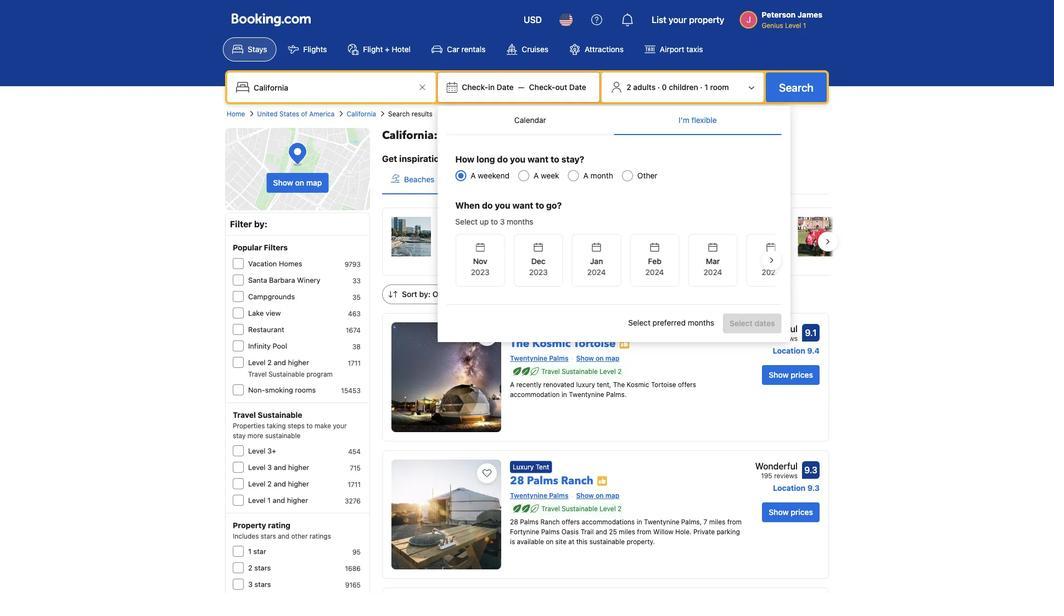 Task type: describe. For each thing, give the bounding box(es) containing it.
oasis
[[562, 528, 579, 536]]

1 inside peterson james genius level 1
[[803, 21, 806, 29]]

1 vertical spatial 9.3
[[808, 484, 820, 493]]

romantic button
[[526, 165, 590, 194]]

and down level 3 and higher
[[274, 480, 286, 488]]

0 horizontal spatial 3
[[248, 580, 253, 588]]

check-in date button
[[458, 77, 518, 97]]

0 horizontal spatial kosmic
[[532, 336, 571, 351]]

is
[[510, 538, 515, 546]]

15453
[[341, 387, 361, 394]]

2 horizontal spatial 3
[[500, 217, 505, 226]]

a recently renovated luxury tent, the kosmic tortoise offers accommodation in twentynine palms.
[[510, 381, 696, 398]]

and up travel sustainable program
[[274, 358, 286, 367]]

1 level 2 and higher from the top
[[248, 358, 309, 367]]

lake view
[[248, 309, 281, 317]]

month
[[591, 171, 613, 180]]

a for a weekend
[[471, 171, 476, 180]]

friendly inside relax in nature • beaches • family- friendly
[[641, 242, 668, 251]]

28 palms ranch image
[[392, 460, 501, 569]]

wonderful for 28 palms ranch
[[755, 461, 798, 471]]

stay?
[[562, 154, 584, 164]]

2 check- from the left
[[529, 83, 555, 92]]

3276
[[345, 497, 361, 505]]

nov
[[473, 257, 487, 266]]

relax for relax in nature
[[465, 175, 484, 184]]

show prices for 28 palms ranch
[[769, 508, 813, 517]]

1686
[[345, 565, 361, 572]]

Where are you going? field
[[249, 77, 416, 97]]

9.3 inside scored 9.3 element
[[805, 465, 818, 475]]

vacation homes
[[248, 259, 302, 268]]

properties
[[233, 422, 265, 429]]

2024 for mar
[[703, 268, 722, 277]]

tortoise inside a recently renovated luxury tent, the kosmic tortoise offers accommodation in twentynine palms.
[[651, 381, 676, 389]]

search for search
[[779, 81, 814, 94]]

25
[[609, 528, 617, 536]]

0 vertical spatial you
[[510, 154, 526, 164]]

great outdoors button
[[590, 165, 674, 194]]

2024 for jan
[[587, 268, 606, 277]]

1 inside button
[[705, 83, 708, 92]]

+
[[385, 45, 390, 54]]

sustainable up trail
[[562, 505, 598, 513]]

2 adults · 0 children · 1 room
[[627, 83, 729, 92]]

195
[[761, 472, 772, 479]]

higher up travel sustainable program
[[288, 358, 309, 367]]

of
[[301, 110, 307, 118]]

this property is part of our preferred partner program. it's committed to providing excellent service and good value. it'll pay us a higher commission if you make a booking. image for 28 palms ranch
[[597, 476, 608, 487]]

palms down the kosmic tortoise
[[549, 354, 569, 362]]

willow
[[653, 528, 674, 536]]

in for relax in nature
[[486, 175, 493, 184]]

taxis
[[687, 45, 703, 54]]

flights
[[303, 45, 327, 54]]

tab list containing calendar
[[447, 106, 782, 136]]

calendar button
[[447, 106, 614, 135]]

stay
[[233, 432, 246, 439]]

relax in nature • beaches • family- friendly
[[641, 231, 765, 251]]

—
[[518, 83, 525, 92]]

the kosmic tortoise link
[[510, 322, 742, 351]]

level 3+
[[248, 447, 276, 455]]

2024 for feb
[[645, 268, 664, 277]]

how
[[455, 154, 474, 164]]

view
[[266, 309, 281, 317]]

tent
[[536, 463, 549, 471]]

nature for relax in nature
[[495, 175, 517, 184]]

santa
[[248, 276, 267, 284]]

higher down level 3 and higher
[[288, 480, 309, 488]]

usd
[[524, 15, 542, 25]]

4 • from the left
[[733, 231, 737, 240]]

2024 for apr
[[762, 268, 780, 277]]

in for relax in nature • beaches • family- friendly
[[662, 231, 668, 240]]

preferred
[[653, 318, 686, 327]]

more
[[248, 432, 263, 439]]

454
[[348, 448, 361, 455]]

travel inside travel sustainable properties taking steps to make your stay more sustainable
[[233, 410, 256, 420]]

romantic
[[548, 175, 581, 184]]

in inside the 28 palms ranch offers accommodations in twentynine palms, 7 miles from fortynine palms oasis trail and 25 miles from willow hole. private parking is available on site at this sustainable property.
[[637, 518, 642, 526]]

feb
[[648, 257, 661, 266]]

america
[[309, 110, 335, 118]]

show inside button
[[273, 178, 293, 187]]

hotel
[[392, 45, 411, 54]]

in inside a recently renovated luxury tent, the kosmic tortoise offers accommodation in twentynine palms.
[[562, 391, 567, 398]]

monterey image
[[593, 217, 632, 256]]

2023 for dec
[[529, 268, 548, 277]]

level up level 1 and higher
[[248, 480, 265, 488]]

to inside travel sustainable properties taking steps to make your stay more sustainable
[[307, 422, 313, 429]]

attractions
[[585, 45, 624, 54]]

travel up renovated
[[541, 368, 560, 375]]

go?
[[546, 200, 562, 211]]

cruises link
[[497, 37, 558, 62]]

week
[[541, 171, 559, 180]]

next
[[482, 153, 501, 164]]

2 up palms.
[[618, 368, 622, 375]]

to up week
[[551, 154, 559, 164]]

level up property
[[248, 496, 265, 504]]

wonderful 195 reviews
[[755, 461, 798, 479]]

by: for sort
[[419, 290, 431, 299]]

2 up the accommodations
[[618, 505, 622, 513]]

palms up fortynine in the bottom of the page
[[520, 518, 539, 526]]

travel sustainable level 2 for the kosmic tortoise
[[541, 368, 622, 375]]

stays
[[248, 45, 267, 54]]

28 inside luxury tent 28 palms ranch
[[510, 473, 524, 488]]

0 vertical spatial tortoise
[[573, 336, 616, 351]]

in for check-in date — check-out date
[[488, 83, 495, 92]]

select for select up to 3 months
[[455, 217, 478, 226]]

sort by: our top picks
[[402, 290, 483, 299]]

and up the "rating"
[[273, 496, 285, 504]]

20,933
[[440, 128, 479, 143]]

flight + hotel
[[363, 45, 411, 54]]

0 vertical spatial want
[[528, 154, 549, 164]]

this
[[576, 538, 588, 546]]

palms,
[[681, 518, 702, 526]]

luxury
[[513, 463, 534, 471]]

1 vertical spatial you
[[495, 200, 510, 211]]

outdoors
[[634, 175, 666, 184]]

a for a month
[[584, 171, 589, 180]]

region containing nov 2023
[[447, 230, 796, 291]]

united
[[257, 110, 278, 118]]

sustainable up non-smoking rooms
[[269, 370, 305, 378]]

james
[[798, 10, 823, 19]]

winery
[[297, 276, 320, 284]]

7
[[704, 518, 707, 526]]

homes
[[279, 259, 302, 268]]

tent,
[[597, 381, 611, 389]]

92
[[764, 334, 772, 342]]

0 vertical spatial do
[[497, 154, 508, 164]]

level up the accommodations
[[600, 505, 616, 513]]

location 9.4
[[773, 346, 820, 355]]

wonderful element for the kosmic tortoise
[[755, 322, 798, 336]]

2023 for nov
[[471, 268, 489, 277]]

main content containing california: 20,933 properties found
[[373, 128, 986, 593]]

select preferred months
[[628, 318, 714, 327]]

calendar
[[514, 116, 546, 125]]

wonderful for the kosmic tortoise
[[755, 324, 798, 334]]

booking.com image
[[232, 13, 311, 26]]

to right up
[[491, 217, 498, 226]]

1 horizontal spatial months
[[688, 318, 714, 327]]

offers inside the 28 palms ranch offers accommodations in twentynine palms, 7 miles from fortynine palms oasis trail and 25 miles from willow hole. private parking is available on site at this sustainable property.
[[562, 518, 580, 526]]

9793
[[345, 260, 361, 268]]

prices for the kosmic tortoise
[[791, 370, 813, 379]]

palms up site
[[541, 528, 560, 536]]

2 1711 from the top
[[348, 480, 361, 488]]

1 horizontal spatial from
[[727, 518, 742, 526]]

pool
[[273, 342, 287, 350]]

2 down '1 star'
[[248, 564, 252, 572]]

kosmic inside a recently renovated luxury tent, the kosmic tortoise offers accommodation in twentynine palms.
[[627, 381, 649, 389]]

38
[[352, 343, 361, 350]]

0 horizontal spatial months
[[507, 217, 533, 226]]

level up tent,
[[600, 368, 616, 375]]

search for search results
[[388, 110, 410, 118]]

2 stars
[[248, 564, 271, 572]]

3 stars
[[248, 580, 271, 588]]

santa barbara image
[[798, 217, 838, 256]]

ranch inside luxury tent 28 palms ranch
[[561, 473, 594, 488]]

peterson james genius level 1
[[762, 10, 823, 29]]

car rentals
[[447, 45, 486, 54]]

1403 properties
[[440, 247, 489, 254]]

by: for filter
[[254, 219, 268, 229]]

stars for 2 stars
[[254, 564, 271, 572]]

1 vertical spatial want
[[513, 200, 534, 211]]

great outdoors
[[612, 175, 666, 184]]

stars inside property rating includes stars and other ratings
[[261, 532, 276, 540]]

715
[[350, 464, 361, 472]]

2 inside button
[[627, 83, 631, 92]]

1 star
[[248, 547, 266, 555]]

beaches inside button
[[404, 175, 435, 184]]

star
[[253, 547, 266, 555]]

higher up level 1 and higher
[[288, 463, 309, 471]]

0 vertical spatial your
[[669, 15, 687, 25]]

mar
[[706, 257, 720, 266]]

select for select preferred months
[[628, 318, 651, 327]]

hole.
[[675, 528, 692, 536]]

and inside property rating includes stars and other ratings
[[278, 532, 289, 540]]

offers inside a recently renovated luxury tent, the kosmic tortoise offers accommodation in twentynine palms.
[[678, 381, 696, 389]]

twentynine palms for the kosmic tortoise
[[510, 354, 569, 362]]

wonderful element for 28 palms ranch
[[755, 460, 798, 473]]

feb 2024
[[645, 257, 664, 277]]

private
[[694, 528, 715, 536]]

level down "infinity"
[[248, 358, 265, 367]]

this property is part of our preferred partner program. it's committed to providing excellent service and good value. it'll pay us a higher commission if you make a booking. image
[[597, 476, 608, 487]]

tab list inside main content
[[382, 165, 829, 195]]

rentals
[[462, 45, 486, 54]]

28 palms ranch offers accommodations in twentynine palms, 7 miles from fortynine palms oasis trail and 25 miles from willow hole. private parking is available on site at this sustainable property.
[[510, 518, 742, 546]]

when
[[455, 200, 480, 211]]

0 horizontal spatial from
[[637, 528, 652, 536]]

show on map inside button
[[273, 178, 322, 187]]

reviews for 28 palms ranch
[[774, 472, 798, 479]]

renovated
[[543, 381, 574, 389]]

a month
[[584, 171, 613, 180]]



Task type: locate. For each thing, give the bounding box(es) containing it.
and down the "rating"
[[278, 532, 289, 540]]

in inside relax in nature • beaches • family- friendly
[[662, 231, 668, 240]]

location for the kosmic tortoise
[[773, 346, 805, 355]]

relax down how at top left
[[465, 175, 484, 184]]

nature up 81 properties
[[671, 231, 693, 240]]

filter by:
[[230, 219, 268, 229]]

trail
[[581, 528, 594, 536]]

infinity pool
[[248, 342, 287, 350]]

this property is part of our preferred partner program. it's committed to providing excellent service and good value. it'll pay us a higher commission if you make a booking. image for the kosmic tortoise
[[619, 338, 630, 349]]

0 horizontal spatial check-
[[462, 83, 488, 92]]

luxury tent 28 palms ranch
[[510, 463, 594, 488]]

level 2 and higher down level 3 and higher
[[248, 480, 309, 488]]

do right long
[[497, 154, 508, 164]]

2 2023 from the left
[[529, 268, 548, 277]]

relax for relax in nature • beaches • family- friendly
[[641, 231, 660, 240]]

stays link
[[223, 37, 276, 62]]

scored 9.1 element
[[802, 324, 820, 342]]

level inside peterson james genius level 1
[[785, 21, 801, 29]]

2024 down the feb
[[645, 268, 664, 277]]

twentynine inside the 28 palms ranch offers accommodations in twentynine palms, 7 miles from fortynine palms oasis trail and 25 miles from willow hole. private parking is available on site at this sustainable property.
[[644, 518, 680, 526]]

9.3
[[805, 465, 818, 475], [808, 484, 820, 493]]

friendly
[[504, 231, 530, 240], [641, 242, 668, 251]]

kosmic
[[532, 336, 571, 351], [627, 381, 649, 389]]

1 horizontal spatial by:
[[419, 290, 431, 299]]

do up up
[[482, 200, 493, 211]]

sustainable inside the 28 palms ranch offers accommodations in twentynine palms, 7 miles from fortynine palms oasis trail and 25 miles from willow hole. private parking is available on site at this sustainable property.
[[590, 538, 625, 546]]

0 horizontal spatial select
[[455, 217, 478, 226]]

popular
[[233, 243, 262, 252]]

2 travel sustainable level 2 from the top
[[541, 505, 622, 513]]

your right list
[[669, 15, 687, 25]]

0 vertical spatial properties
[[482, 128, 537, 143]]

show
[[273, 178, 293, 187], [576, 354, 594, 362], [769, 370, 789, 379], [576, 492, 594, 499], [769, 508, 789, 517]]

1 horizontal spatial select
[[628, 318, 651, 327]]

1 1711 from the top
[[348, 359, 361, 367]]

a left recently
[[510, 381, 515, 389]]

reviews inside wonderful 92 reviews
[[774, 334, 798, 342]]

in inside button
[[486, 175, 493, 184]]

family- up apr on the right top of page
[[739, 231, 765, 240]]

0 horizontal spatial friendly
[[504, 231, 530, 240]]

0 vertical spatial show on map
[[273, 178, 322, 187]]

nature inside relax in nature • beaches • family- friendly
[[671, 231, 693, 240]]

home link
[[227, 109, 245, 119]]

location for 28 palms ranch
[[773, 484, 806, 493]]

0 vertical spatial offers
[[678, 381, 696, 389]]

rooms
[[295, 386, 316, 394]]

0 vertical spatial 1711
[[348, 359, 361, 367]]

a down how at top left
[[471, 171, 476, 180]]

location down wonderful 92 reviews
[[773, 346, 805, 355]]

4 2024 from the left
[[762, 268, 780, 277]]

2 family- from the left
[[739, 231, 765, 240]]

3 down "2 stars"
[[248, 580, 253, 588]]

0 horizontal spatial beaches
[[404, 175, 435, 184]]

found
[[540, 128, 572, 143]]

san diego image
[[392, 217, 431, 256]]

and left '25'
[[596, 528, 607, 536]]

california: 20,933 properties found
[[382, 128, 572, 143]]

1 horizontal spatial search
[[779, 81, 814, 94]]

miles right the 7
[[709, 518, 726, 526]]

when do you want to go?
[[455, 200, 562, 211]]

select for select dates
[[730, 319, 753, 328]]

1 horizontal spatial ranch
[[561, 473, 594, 488]]

1 horizontal spatial sustainable
[[590, 538, 625, 546]]

nature for relax in nature • beaches • family- friendly
[[671, 231, 693, 240]]

list your property
[[652, 15, 725, 25]]

2 level 2 and higher from the top
[[248, 480, 309, 488]]

the kosmic tortoise image
[[392, 322, 501, 432]]

your right for
[[461, 153, 480, 164]]

0 vertical spatial stars
[[261, 532, 276, 540]]

1 2023 from the left
[[471, 268, 489, 277]]

higher up the "rating"
[[287, 496, 308, 504]]

airport taxis link
[[635, 37, 713, 62]]

palms.
[[606, 391, 627, 398]]

friendly up the feb
[[641, 242, 668, 251]]

1711
[[348, 359, 361, 367], [348, 480, 361, 488]]

palms down tent
[[527, 473, 558, 488]]

from up property.
[[637, 528, 652, 536]]

mar 2024
[[703, 257, 722, 277]]

san
[[440, 218, 456, 229]]

0 vertical spatial search
[[779, 81, 814, 94]]

wonderful
[[755, 324, 798, 334], [755, 461, 798, 471]]

show on map for the kosmic tortoise
[[576, 354, 620, 362]]

select inside button
[[730, 319, 753, 328]]

sustainable down '25'
[[590, 538, 625, 546]]

1 horizontal spatial beaches
[[440, 231, 470, 240]]

property rating includes stars and other ratings
[[233, 521, 331, 540]]

travel sustainable properties taking steps to make your stay more sustainable
[[233, 410, 347, 439]]

reviews up location 9.3
[[774, 472, 798, 479]]

1 2024 from the left
[[587, 268, 606, 277]]

relax up the feb
[[641, 231, 660, 240]]

0 vertical spatial kosmic
[[532, 336, 571, 351]]

flexible
[[692, 116, 717, 125]]

palms down luxury tent 28 palms ranch
[[549, 492, 569, 499]]

in up property.
[[637, 518, 642, 526]]

2 2024 from the left
[[645, 268, 664, 277]]

show prices button for the kosmic tortoise
[[762, 365, 820, 385]]

1 down james
[[803, 21, 806, 29]]

0 horizontal spatial date
[[497, 83, 514, 92]]

barbara
[[269, 276, 295, 284]]

1 family- from the left
[[478, 231, 504, 240]]

0 vertical spatial prices
[[791, 370, 813, 379]]

2 wonderful from the top
[[755, 461, 798, 471]]

travel sustainable level 2 up luxury
[[541, 368, 622, 375]]

0 horizontal spatial relax
[[465, 175, 484, 184]]

2 up level 1 and higher
[[267, 480, 272, 488]]

1 vertical spatial relax
[[641, 231, 660, 240]]

show prices button for 28 palms ranch
[[762, 502, 820, 522]]

1 show prices from the top
[[769, 370, 813, 379]]

1 vertical spatial the
[[613, 381, 625, 389]]

travel up non-
[[248, 370, 267, 378]]

a week
[[534, 171, 559, 180]]

1 vertical spatial properties
[[457, 247, 489, 254]]

sustainable down taking
[[265, 432, 301, 439]]

the up palms.
[[613, 381, 625, 389]]

1
[[803, 21, 806, 29], [705, 83, 708, 92], [267, 496, 271, 504], [248, 547, 251, 555]]

jan
[[590, 257, 603, 266]]

other
[[291, 532, 308, 540]]

1 vertical spatial tortoise
[[651, 381, 676, 389]]

your inside travel sustainable properties taking steps to make your stay more sustainable
[[333, 422, 347, 429]]

flights link
[[279, 37, 336, 62]]

friendly inside san diego beaches • family-friendly • boating
[[504, 231, 530, 240]]

beaches inside relax in nature • beaches • family- friendly
[[701, 231, 731, 240]]

0 vertical spatial tab list
[[447, 106, 782, 136]]

results
[[412, 110, 433, 118]]

parking
[[717, 528, 740, 536]]

0 horizontal spatial sustainable
[[265, 432, 301, 439]]

2 horizontal spatial select
[[730, 319, 753, 328]]

steps
[[288, 422, 305, 429]]

2 twentynine palms from the top
[[510, 492, 569, 499]]

search results
[[388, 110, 433, 118]]

0 vertical spatial nature
[[495, 175, 517, 184]]

1 show prices button from the top
[[762, 365, 820, 385]]

filter
[[230, 219, 252, 229]]

3 down 3+ on the left of page
[[267, 463, 272, 471]]

site
[[556, 538, 567, 546]]

taking
[[267, 422, 286, 429]]

i'm flexible button
[[614, 106, 782, 135]]

· right children at the right of the page
[[700, 83, 703, 92]]

get inspiration for your next trip
[[382, 153, 518, 164]]

ranch
[[561, 473, 594, 488], [541, 518, 560, 526]]

jan 2024
[[587, 257, 606, 277]]

2 left adults
[[627, 83, 631, 92]]

months down when do you want to go?
[[507, 217, 533, 226]]

2 show prices from the top
[[769, 508, 813, 517]]

0 vertical spatial twentynine palms
[[510, 354, 569, 362]]

28 up fortynine in the bottom of the page
[[510, 518, 518, 526]]

search inside button
[[779, 81, 814, 94]]

1 vertical spatial stars
[[254, 564, 271, 572]]

on inside the 28 palms ranch offers accommodations in twentynine palms, 7 miles from fortynine palms oasis trail and 25 miles from willow hole. private parking is available on site at this sustainable property.
[[546, 538, 554, 546]]

family- inside san diego beaches • family-friendly • boating
[[478, 231, 504, 240]]

properties up nov
[[457, 247, 489, 254]]

1 vertical spatial wonderful
[[755, 461, 798, 471]]

0 horizontal spatial do
[[482, 200, 493, 211]]

0 vertical spatial 28
[[510, 473, 524, 488]]

main content
[[373, 128, 986, 593]]

palms inside luxury tent 28 palms ranch
[[527, 473, 558, 488]]

non-
[[248, 386, 265, 394]]

1 horizontal spatial check-
[[529, 83, 555, 92]]

2 vertical spatial 3
[[248, 580, 253, 588]]

beaches
[[404, 175, 435, 184], [440, 231, 470, 240], [701, 231, 731, 240]]

ratings
[[310, 532, 331, 540]]

california
[[347, 110, 376, 118]]

level 1 and higher
[[248, 496, 308, 504]]

1 vertical spatial show prices
[[769, 508, 813, 517]]

1 vertical spatial prices
[[791, 508, 813, 517]]

sustainable
[[562, 368, 598, 375], [269, 370, 305, 378], [258, 410, 302, 420], [562, 505, 598, 513]]

show prices down location 9.4
[[769, 370, 813, 379]]

top
[[448, 290, 461, 299]]

3 2024 from the left
[[703, 268, 722, 277]]

beaches up the mar
[[701, 231, 731, 240]]

0 vertical spatial the
[[510, 336, 530, 351]]

the up recently
[[510, 336, 530, 351]]

1 twentynine palms from the top
[[510, 354, 569, 362]]

0 horizontal spatial ·
[[658, 83, 660, 92]]

2 wonderful element from the top
[[755, 460, 798, 473]]

1 vertical spatial your
[[461, 153, 480, 164]]

level left 3+ on the left of page
[[248, 447, 265, 455]]

0
[[662, 83, 667, 92]]

level down level 3+
[[248, 463, 265, 471]]

relax inside button
[[465, 175, 484, 184]]

0 horizontal spatial miles
[[619, 528, 635, 536]]

reviews inside wonderful 195 reviews
[[774, 472, 798, 479]]

adults
[[633, 83, 656, 92]]

from
[[727, 518, 742, 526], [637, 528, 652, 536]]

prices down location 9.3
[[791, 508, 813, 517]]

other
[[637, 171, 658, 180]]

1711 down 715
[[348, 480, 361, 488]]

2 vertical spatial your
[[333, 422, 347, 429]]

dates
[[755, 319, 775, 328]]

map for the kosmic tortoise
[[606, 354, 620, 362]]

0 horizontal spatial offers
[[562, 518, 580, 526]]

0 vertical spatial map
[[306, 178, 322, 187]]

1 • from the left
[[472, 231, 476, 240]]

1 check- from the left
[[462, 83, 488, 92]]

1 vertical spatial 3
[[267, 463, 272, 471]]

28 inside the 28 palms ranch offers accommodations in twentynine palms, 7 miles from fortynine palms oasis trail and 25 miles from willow hole. private parking is available on site at this sustainable property.
[[510, 518, 518, 526]]

1 vertical spatial map
[[606, 354, 620, 362]]

twentynine inside a recently renovated luxury tent, the kosmic tortoise offers accommodation in twentynine palms.
[[569, 391, 604, 398]]

1 horizontal spatial kosmic
[[627, 381, 649, 389]]

sustainable up taking
[[258, 410, 302, 420]]

1 vertical spatial ranch
[[541, 518, 560, 526]]

scored 9.3 element
[[802, 461, 820, 479]]

0 horizontal spatial the
[[510, 336, 530, 351]]

1 horizontal spatial miles
[[709, 518, 726, 526]]

1 horizontal spatial family-
[[739, 231, 765, 240]]

relax in nature button
[[443, 165, 526, 194]]

1 · from the left
[[658, 83, 660, 92]]

show on map for 28 palms ranch
[[576, 492, 620, 499]]

1 horizontal spatial 3
[[267, 463, 272, 471]]

the inside a recently renovated luxury tent, the kosmic tortoise offers accommodation in twentynine palms.
[[613, 381, 625, 389]]

level 3 and higher
[[248, 463, 309, 471]]

from up parking
[[727, 518, 742, 526]]

search button
[[766, 72, 827, 102]]

date left the —
[[497, 83, 514, 92]]

95
[[353, 548, 361, 556]]

3
[[500, 217, 505, 226], [267, 463, 272, 471], [248, 580, 253, 588]]

twentynine palms down luxury tent 28 palms ranch
[[510, 492, 569, 499]]

sustainable inside travel sustainable properties taking steps to make your stay more sustainable
[[258, 410, 302, 420]]

1 wonderful from the top
[[755, 324, 798, 334]]

3 down when do you want to go?
[[500, 217, 505, 226]]

2 down infinity pool
[[267, 358, 272, 367]]

property
[[233, 521, 266, 530]]

1 up the "rating"
[[267, 496, 271, 504]]

0 vertical spatial by:
[[254, 219, 268, 229]]

do
[[497, 154, 508, 164], [482, 200, 493, 211]]

you up select up to 3 months
[[495, 200, 510, 211]]

2 horizontal spatial your
[[669, 15, 687, 25]]

kosmic right tent,
[[627, 381, 649, 389]]

select down when
[[455, 217, 478, 226]]

your
[[669, 15, 687, 25], [461, 153, 480, 164], [333, 422, 347, 429]]

2 show prices button from the top
[[762, 502, 820, 522]]

tab list containing beaches
[[382, 165, 829, 195]]

properties for 1403 properties
[[457, 247, 489, 254]]

ranch inside the 28 palms ranch offers accommodations in twentynine palms, 7 miles from fortynine palms oasis trail and 25 miles from willow hole. private parking is available on site at this sustainable property.
[[541, 518, 560, 526]]

1 vertical spatial 1711
[[348, 480, 361, 488]]

2 • from the left
[[533, 231, 536, 240]]

and down 3+ on the left of page
[[274, 463, 286, 471]]

apr
[[764, 257, 777, 266]]

prices down location 9.4
[[791, 370, 813, 379]]

up
[[480, 217, 489, 226]]

0 vertical spatial ranch
[[561, 473, 594, 488]]

show on map button
[[267, 173, 329, 193]]

property
[[689, 15, 725, 25]]

0 horizontal spatial search
[[388, 110, 410, 118]]

0 vertical spatial reviews
[[774, 334, 798, 342]]

1 horizontal spatial tortoise
[[651, 381, 676, 389]]

2024 down the mar
[[703, 268, 722, 277]]

0 horizontal spatial your
[[333, 422, 347, 429]]

0 horizontal spatial ranch
[[541, 518, 560, 526]]

0 vertical spatial friendly
[[504, 231, 530, 240]]

1 vertical spatial nature
[[671, 231, 693, 240]]

reviews for the kosmic tortoise
[[774, 334, 798, 342]]

search
[[779, 81, 814, 94], [388, 110, 410, 118]]

2024 down apr on the right top of page
[[762, 268, 780, 277]]

81 properties
[[641, 258, 682, 265]]

our
[[433, 290, 446, 299]]

1 horizontal spatial relax
[[641, 231, 660, 240]]

apr 2024
[[762, 257, 780, 277]]

9.1
[[805, 328, 817, 338]]

in down long
[[486, 175, 493, 184]]

select left the "preferred"
[[628, 318, 651, 327]]

location 9.3
[[773, 484, 820, 493]]

beaches down san
[[440, 231, 470, 240]]

2023 down nov
[[471, 268, 489, 277]]

children
[[669, 83, 698, 92]]

miles right '25'
[[619, 528, 635, 536]]

stars
[[261, 532, 276, 540], [254, 564, 271, 572], [255, 580, 271, 588]]

2 vertical spatial map
[[606, 492, 620, 499]]

2 vertical spatial properties
[[650, 258, 682, 265]]

1 28 from the top
[[510, 473, 524, 488]]

0 vertical spatial wonderful
[[755, 324, 798, 334]]

2 date from the left
[[569, 83, 586, 92]]

1 vertical spatial offers
[[562, 518, 580, 526]]

0 vertical spatial from
[[727, 518, 742, 526]]

check- right the —
[[529, 83, 555, 92]]

the kosmic tortoise
[[510, 336, 616, 351]]

0 vertical spatial miles
[[709, 518, 726, 526]]

your account menu peterson james genius level 1 element
[[740, 5, 827, 30]]

2 prices from the top
[[791, 508, 813, 517]]

travel down luxury tent 28 palms ranch
[[541, 505, 560, 513]]

by: inside main content
[[419, 290, 431, 299]]

family- inside relax in nature • beaches • family- friendly
[[739, 231, 765, 240]]

0 vertical spatial sustainable
[[265, 432, 301, 439]]

includes
[[233, 532, 259, 540]]

and inside the 28 palms ranch offers accommodations in twentynine palms, 7 miles from fortynine palms oasis trail and 25 miles from willow hole. private parking is available on site at this sustainable property.
[[596, 528, 607, 536]]

28 down luxury
[[510, 473, 524, 488]]

nature
[[495, 175, 517, 184], [671, 231, 693, 240]]

twentynine palms for 28 palms ranch
[[510, 492, 569, 499]]

to left make
[[307, 422, 313, 429]]

1 horizontal spatial offers
[[678, 381, 696, 389]]

location down wonderful 195 reviews
[[773, 484, 806, 493]]

you right next
[[510, 154, 526, 164]]

on inside button
[[295, 178, 304, 187]]

stars down "2 stars"
[[255, 580, 271, 588]]

0 vertical spatial show prices
[[769, 370, 813, 379]]

properties up trip
[[482, 128, 537, 143]]

want
[[528, 154, 549, 164], [513, 200, 534, 211]]

map inside button
[[306, 178, 322, 187]]

select dates
[[730, 319, 775, 328]]

at
[[569, 538, 575, 546]]

1 horizontal spatial friendly
[[641, 242, 668, 251]]

2 horizontal spatial beaches
[[701, 231, 731, 240]]

a inside a recently renovated luxury tent, the kosmic tortoise offers accommodation in twentynine palms.
[[510, 381, 515, 389]]

travel sustainable level 2 up trail
[[541, 505, 622, 513]]

relax inside relax in nature • beaches • family- friendly
[[641, 231, 660, 240]]

0 horizontal spatial nature
[[495, 175, 517, 184]]

prices for 28 palms ranch
[[791, 508, 813, 517]]

1 vertical spatial from
[[637, 528, 652, 536]]

1 horizontal spatial 2023
[[529, 268, 548, 277]]

offers
[[678, 381, 696, 389], [562, 518, 580, 526]]

california:
[[382, 128, 438, 143]]

tab list
[[447, 106, 782, 136], [382, 165, 829, 195]]

wonderful element
[[755, 322, 798, 336], [755, 460, 798, 473]]

out
[[555, 83, 567, 92]]

friendly down select up to 3 months
[[504, 231, 530, 240]]

1 left star on the left bottom of the page
[[248, 547, 251, 555]]

sort
[[402, 290, 417, 299]]

a for a week
[[534, 171, 539, 180]]

months
[[507, 217, 533, 226], [688, 318, 714, 327]]

ranch up site
[[541, 518, 560, 526]]

9.3 up location 9.3
[[805, 465, 818, 475]]

1 vertical spatial reviews
[[774, 472, 798, 479]]

2 · from the left
[[700, 83, 703, 92]]

sustainable up luxury
[[562, 368, 598, 375]]

a for a recently renovated luxury tent, the kosmic tortoise offers accommodation in twentynine palms.
[[510, 381, 515, 389]]

2 reviews from the top
[[774, 472, 798, 479]]

by: right filter
[[254, 219, 268, 229]]

nature inside button
[[495, 175, 517, 184]]

1711 down '38'
[[348, 359, 361, 367]]

1 horizontal spatial your
[[461, 153, 480, 164]]

0 horizontal spatial by:
[[254, 219, 268, 229]]

want left "go?"
[[513, 200, 534, 211]]

map for 28 palms ranch
[[606, 492, 620, 499]]

show prices down location 9.3
[[769, 508, 813, 517]]

1 left room
[[705, 83, 708, 92]]

search results updated. california: 20,933 properties found. element
[[382, 128, 829, 143]]

san diego region
[[373, 203, 986, 280]]

1 vertical spatial search
[[388, 110, 410, 118]]

long
[[477, 154, 495, 164]]

1 date from the left
[[497, 83, 514, 92]]

2024 down "jan"
[[587, 268, 606, 277]]

1 reviews from the top
[[774, 334, 798, 342]]

level 2 and higher down pool
[[248, 358, 309, 367]]

this property is part of our preferred partner program. it's committed to providing excellent service and good value. it'll pay us a higher commission if you make a booking. image
[[619, 338, 630, 349], [619, 338, 630, 349], [597, 476, 608, 487]]

stars for 3 stars
[[255, 580, 271, 588]]

wonderful up 92
[[755, 324, 798, 334]]

2023 down 'dec' on the top right of the page
[[529, 268, 548, 277]]

1 vertical spatial by:
[[419, 290, 431, 299]]

smoking
[[265, 386, 293, 394]]

1 horizontal spatial the
[[613, 381, 625, 389]]

1 travel sustainable level 2 from the top
[[541, 368, 622, 375]]

show prices for the kosmic tortoise
[[769, 370, 813, 379]]

3 • from the left
[[695, 231, 699, 240]]

2 28 from the top
[[510, 518, 518, 526]]

travel sustainable level 2 for 28 palms ranch
[[541, 505, 622, 513]]

sustainable inside travel sustainable properties taking steps to make your stay more sustainable
[[265, 432, 301, 439]]

1 wonderful element from the top
[[755, 322, 798, 336]]

infinity
[[248, 342, 271, 350]]

1 horizontal spatial do
[[497, 154, 508, 164]]

region
[[447, 230, 796, 291]]

in down renovated
[[562, 391, 567, 398]]

1 prices from the top
[[791, 370, 813, 379]]

1 vertical spatial twentynine palms
[[510, 492, 569, 499]]

properties for 81 properties
[[650, 258, 682, 265]]

1 vertical spatial wonderful element
[[755, 460, 798, 473]]

1 vertical spatial show prices button
[[762, 502, 820, 522]]

a left 'month'
[[584, 171, 589, 180]]

to left "go?"
[[536, 200, 544, 211]]

beaches inside san diego beaches • family-friendly • boating
[[440, 231, 470, 240]]

2 vertical spatial show on map
[[576, 492, 620, 499]]



Task type: vqa. For each thing, say whether or not it's contained in the screenshot.


